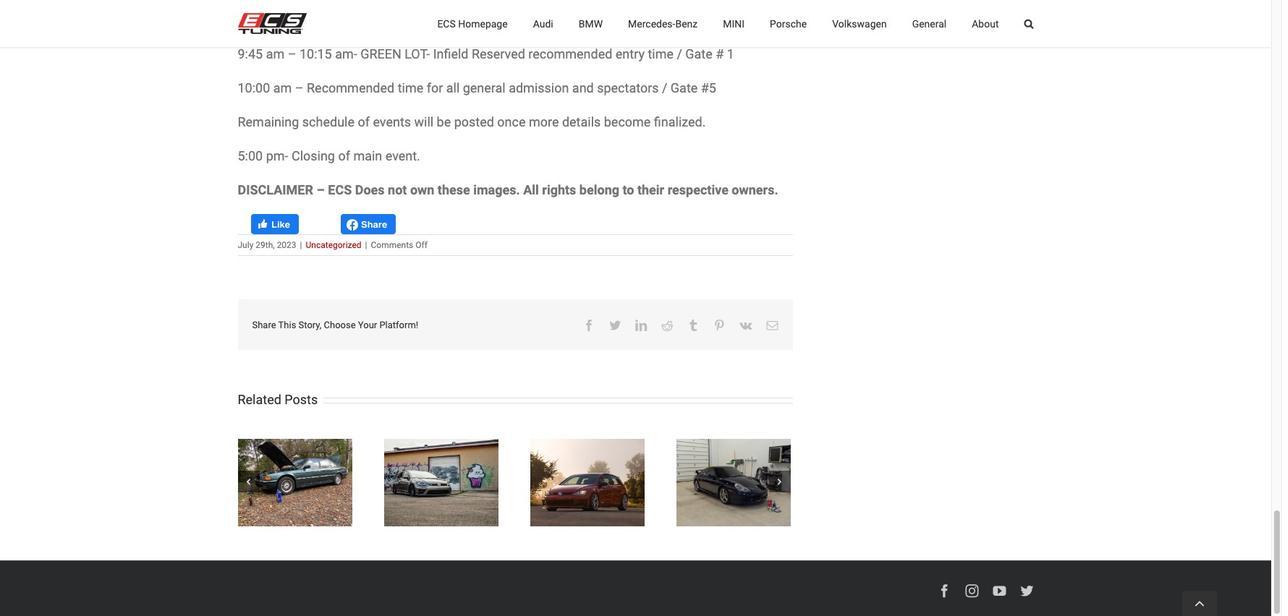 Task type: vqa. For each thing, say whether or not it's contained in the screenshot.
important
no



Task type: describe. For each thing, give the bounding box(es) containing it.
story,
[[299, 320, 322, 331]]

be
[[437, 115, 451, 130]]

– left 10:15
[[288, 47, 296, 62]]

mercedes-benz link
[[628, 0, 698, 47]]

0 vertical spatial gate
[[692, 13, 719, 28]]

1 vertical spatial 1
[[727, 47, 735, 62]]

general
[[463, 81, 506, 96]]

1 vertical spatial entry
[[616, 47, 645, 62]]

to
[[623, 183, 635, 198]]

audi
[[533, 18, 554, 29]]

schedule
[[303, 115, 355, 130]]

0 vertical spatial 1
[[734, 13, 741, 28]]

0 vertical spatial recommended
[[535, 13, 619, 28]]

0 vertical spatial reserved
[[478, 13, 532, 28]]

july
[[238, 241, 254, 251]]

am for 10:00
[[266, 13, 285, 28]]

0 horizontal spatial of
[[338, 149, 350, 164]]

remaining
[[238, 115, 299, 130]]

about link
[[973, 0, 999, 47]]

benz
[[676, 18, 698, 29]]

homepage
[[458, 18, 508, 29]]

2 vertical spatial /
[[662, 81, 668, 96]]

9:30
[[238, 13, 263, 28]]

choose
[[324, 320, 356, 331]]

am up am-
[[327, 13, 346, 28]]

9:30 am -10:00 am – purple lot- infield reserved recommended entry time / gate # 1
[[238, 13, 741, 28]]

1 vertical spatial recommended
[[529, 47, 613, 62]]

details
[[563, 115, 601, 130]]

platform!
[[380, 320, 419, 331]]

uncategorized
[[306, 241, 362, 251]]

off
[[416, 241, 428, 251]]

share this story, choose your platform!
[[252, 320, 419, 331]]

belong
[[580, 183, 620, 198]]

bmw
[[579, 18, 603, 29]]

planning ahead image
[[677, 440, 791, 527]]

uncategorized link
[[306, 241, 362, 251]]

ecs homepage link
[[438, 0, 508, 47]]

once
[[498, 115, 526, 130]]

july 29th, 2023 | uncategorized | comments off
[[238, 241, 428, 251]]

2 vertical spatial time
[[398, 81, 424, 96]]

1 vertical spatial gate
[[686, 47, 713, 62]]

become
[[604, 115, 651, 130]]

owners.
[[732, 183, 779, 198]]

posted
[[454, 115, 494, 130]]

mini link
[[723, 0, 745, 47]]

more
[[529, 115, 559, 130]]

volkswagen
[[833, 18, 887, 29]]

1 horizontal spatial of
[[358, 115, 370, 130]]

spectators
[[597, 81, 659, 96]]

about
[[973, 18, 999, 29]]

ecs homepage
[[438, 18, 508, 29]]

9:45
[[238, 47, 263, 62]]

1 vertical spatial 10:00
[[238, 81, 270, 96]]

event.
[[386, 149, 421, 164]]

– down closing
[[317, 183, 325, 198]]

mercedes-
[[628, 18, 676, 29]]

respective
[[668, 183, 729, 198]]

5:00 pm- closing of main event.
[[238, 149, 421, 164]]

remaining schedule of events will be posted once more details become finalized.
[[238, 115, 706, 130]]

#5
[[701, 81, 717, 96]]

mercedes-benz
[[628, 18, 698, 29]]

all
[[447, 81, 460, 96]]

pm-
[[266, 149, 289, 164]]

comments
[[371, 241, 414, 251]]

the ecs tuning influencer & affiliate program image
[[384, 440, 498, 527]]

does
[[355, 183, 385, 198]]

1 vertical spatial lot-
[[405, 47, 430, 62]]

0 vertical spatial entry
[[622, 13, 651, 28]]

finalized.
[[654, 115, 706, 130]]

general
[[913, 18, 947, 29]]

1 vertical spatial time
[[648, 47, 674, 62]]

9:45 am – 10:15 am- green lot- infield reserved recommended entry time / gate # 1
[[238, 47, 735, 62]]

0 vertical spatial 10:00
[[292, 13, 324, 28]]

-
[[288, 13, 292, 28]]

recommended
[[307, 81, 395, 96]]

2 | from the left
[[365, 241, 367, 251]]

1 vertical spatial infield
[[433, 47, 469, 62]]



Task type: locate. For each thing, give the bounding box(es) containing it.
0 vertical spatial lot-
[[411, 13, 437, 28]]

mini
[[723, 18, 745, 29]]

streamline your project & maintenance with labor day deals image
[[530, 440, 645, 527]]

1 vertical spatial of
[[338, 149, 350, 164]]

events
[[373, 115, 411, 130]]

will
[[414, 115, 434, 130]]

am up remaining
[[273, 81, 292, 96]]

this
[[278, 320, 296, 331]]

ecs
[[438, 18, 456, 29], [328, 183, 352, 198]]

0 vertical spatial /
[[684, 13, 689, 28]]

share
[[252, 320, 276, 331]]

0 horizontal spatial 10:00
[[238, 81, 270, 96]]

1 horizontal spatial /
[[677, 47, 683, 62]]

entry right bmw
[[622, 13, 651, 28]]

reserved left audi link
[[478, 13, 532, 28]]

/
[[684, 13, 689, 28], [677, 47, 683, 62], [662, 81, 668, 96]]

2 vertical spatial gate
[[671, 81, 698, 96]]

/ right 'spectators'
[[662, 81, 668, 96]]

– down 10:15
[[295, 81, 304, 96]]

images.
[[474, 183, 520, 198]]

10:00 am – recommended time for all general admission and spectators / gate #5
[[238, 81, 717, 96]]

infield up all
[[433, 47, 469, 62]]

| right the 2023
[[300, 241, 302, 251]]

lot- right green
[[405, 47, 430, 62]]

1 horizontal spatial ecs
[[438, 18, 456, 29]]

am
[[266, 13, 285, 28], [327, 13, 346, 28], [266, 47, 285, 62], [273, 81, 292, 96]]

–
[[349, 13, 357, 28], [288, 47, 296, 62], [295, 81, 304, 96], [317, 183, 325, 198]]

0 horizontal spatial /
[[662, 81, 668, 96]]

bmw link
[[579, 0, 603, 47]]

general link
[[913, 0, 947, 47]]

1
[[734, 13, 741, 28], [727, 47, 735, 62]]

| left comments
[[365, 241, 367, 251]]

recommended
[[535, 13, 619, 28], [529, 47, 613, 62]]

gate down the benz
[[686, 47, 713, 62]]

porsche link
[[770, 0, 807, 47]]

winter beater: preparing your winter daily image
[[238, 440, 352, 527]]

0 vertical spatial ecs
[[438, 18, 456, 29]]

of left "events"
[[358, 115, 370, 130]]

all
[[524, 183, 539, 198]]

time
[[655, 13, 680, 28], [648, 47, 674, 62], [398, 81, 424, 96]]

for
[[427, 81, 443, 96]]

time left mini in the top of the page
[[655, 13, 680, 28]]

0 vertical spatial infield
[[440, 13, 475, 28]]

related
[[238, 393, 282, 408]]

disclaimer
[[238, 183, 313, 198]]

0 vertical spatial of
[[358, 115, 370, 130]]

purple
[[361, 13, 408, 28]]

entry up 'spectators'
[[616, 47, 645, 62]]

# down mini in the top of the page
[[716, 47, 724, 62]]

gate left the #5
[[671, 81, 698, 96]]

reserved
[[478, 13, 532, 28], [472, 47, 526, 62]]

2023
[[277, 241, 297, 251]]

/ right mercedes-
[[684, 13, 689, 28]]

time down mercedes-benz
[[648, 47, 674, 62]]

2 horizontal spatial /
[[684, 13, 689, 28]]

ecs tuning logo image
[[238, 13, 307, 34]]

reserved down homepage
[[472, 47, 526, 62]]

audi link
[[533, 0, 554, 47]]

1 vertical spatial /
[[677, 47, 683, 62]]

ecs left does
[[328, 183, 352, 198]]

am for recommended
[[273, 81, 292, 96]]

ecs inside 'link'
[[438, 18, 456, 29]]

1 | from the left
[[300, 241, 302, 251]]

admission
[[509, 81, 569, 96]]

1 right the benz
[[734, 13, 741, 28]]

green
[[361, 47, 402, 62]]

their
[[638, 183, 665, 198]]

related posts
[[238, 393, 318, 408]]

volkswagen link
[[833, 0, 887, 47]]

closing
[[292, 149, 335, 164]]

10:00 down '9:45'
[[238, 81, 270, 96]]

1 down mini in the top of the page
[[727, 47, 735, 62]]

0 horizontal spatial ecs
[[328, 183, 352, 198]]

lot- right purple
[[411, 13, 437, 28]]

posts
[[285, 393, 318, 408]]

am right '9:45'
[[266, 47, 285, 62]]

infield up 9:45 am – 10:15 am- green lot- infield reserved recommended entry time / gate # 1
[[440, 13, 475, 28]]

of
[[358, 115, 370, 130], [338, 149, 350, 164]]

rights
[[543, 183, 577, 198]]

#
[[723, 13, 731, 28], [716, 47, 724, 62]]

ecs left homepage
[[438, 18, 456, 29]]

10:15
[[300, 47, 332, 62]]

gate left mini link
[[692, 13, 719, 28]]

5:00
[[238, 149, 263, 164]]

main
[[354, 149, 382, 164]]

and
[[573, 81, 594, 96]]

/ down the benz
[[677, 47, 683, 62]]

29th,
[[256, 241, 275, 251]]

of left main
[[338, 149, 350, 164]]

10:00 up 10:15
[[292, 13, 324, 28]]

entry
[[622, 13, 651, 28], [616, 47, 645, 62]]

# right the benz
[[723, 13, 731, 28]]

these
[[438, 183, 470, 198]]

gate
[[692, 13, 719, 28], [686, 47, 713, 62], [671, 81, 698, 96]]

disclaimer – ecs does not own these images. all rights belong to their respective owners.
[[238, 183, 779, 198]]

your
[[358, 320, 377, 331]]

0 vertical spatial #
[[723, 13, 731, 28]]

infield
[[440, 13, 475, 28], [433, 47, 469, 62]]

10:00
[[292, 13, 324, 28], [238, 81, 270, 96]]

– left purple
[[349, 13, 357, 28]]

1 vertical spatial ecs
[[328, 183, 352, 198]]

am-
[[335, 47, 357, 62]]

0 horizontal spatial |
[[300, 241, 302, 251]]

am left the -
[[266, 13, 285, 28]]

porsche
[[770, 18, 807, 29]]

1 horizontal spatial 10:00
[[292, 13, 324, 28]]

1 vertical spatial reserved
[[472, 47, 526, 62]]

|
[[300, 241, 302, 251], [365, 241, 367, 251]]

1 horizontal spatial |
[[365, 241, 367, 251]]

own
[[410, 183, 435, 198]]

0 vertical spatial time
[[655, 13, 680, 28]]

1 vertical spatial #
[[716, 47, 724, 62]]

lot-
[[411, 13, 437, 28], [405, 47, 430, 62]]

not
[[388, 183, 407, 198]]

am for 10:15
[[266, 47, 285, 62]]

time left for at left
[[398, 81, 424, 96]]



